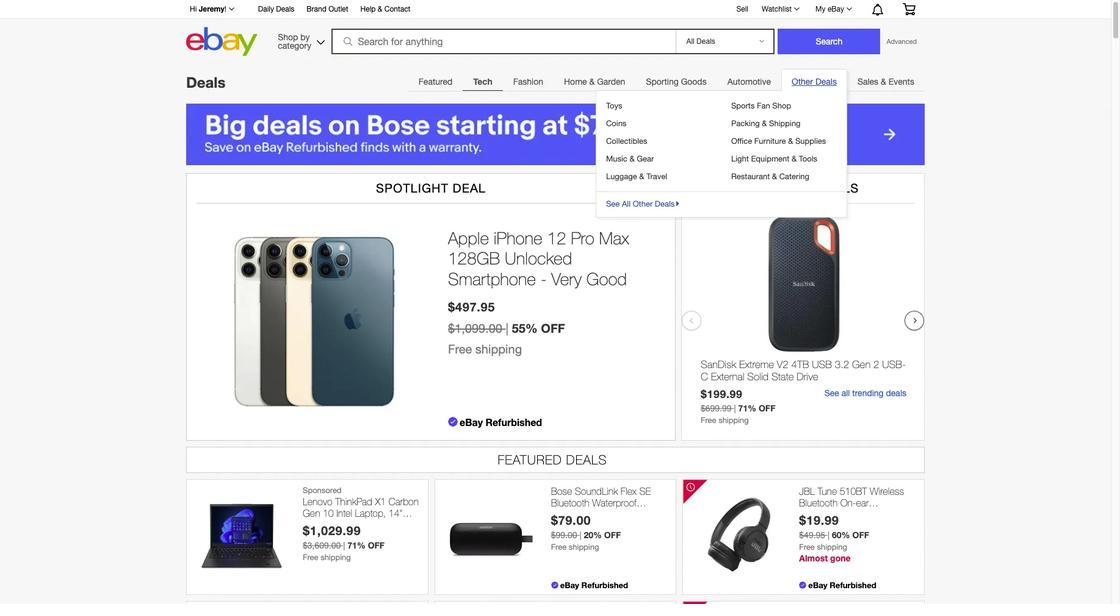 Task type: locate. For each thing, give the bounding box(es) containing it.
& left the gear on the top of page
[[630, 154, 635, 164]]

daily deals
[[258, 5, 294, 13]]

$19.99
[[799, 514, 839, 528]]

& for garden
[[589, 77, 595, 87]]

& right "help"
[[378, 5, 382, 13]]

toys
[[606, 101, 622, 110]]

shop left by on the top of page
[[278, 32, 298, 42]]

daily deals link
[[258, 3, 294, 16]]

1 horizontal spatial ebay refurbished
[[560, 581, 628, 591]]

deals for featured deals
[[566, 453, 607, 468]]

55%
[[512, 321, 538, 336]]

other up "sports fan shop" link
[[792, 77, 813, 87]]

fashion link
[[503, 70, 554, 94]]

featured left tech link
[[419, 77, 453, 87]]

1 vertical spatial 71%
[[347, 541, 366, 551]]

1 vertical spatial gen
[[303, 509, 320, 520]]

apple
[[448, 228, 489, 248]]

& right home
[[589, 77, 595, 87]]

refurbished down gone
[[830, 581, 876, 591]]

your shopping cart image
[[902, 3, 916, 15]]

restaurant
[[731, 172, 770, 181]]

featured deals
[[498, 453, 607, 468]]

& down light equipment & tools
[[772, 172, 777, 181]]

& inside "account" navigation
[[378, 5, 382, 13]]

see all trending deals link
[[825, 389, 907, 399]]

1 horizontal spatial other
[[792, 77, 813, 87]]

off down vpro®, in the bottom left of the page
[[368, 541, 385, 551]]

0 horizontal spatial bluetooth
[[551, 498, 589, 509]]

&
[[378, 5, 382, 13], [589, 77, 595, 87], [881, 77, 886, 87], [762, 119, 767, 128], [788, 137, 793, 146], [630, 154, 635, 164], [792, 154, 797, 164], [639, 172, 644, 181], [772, 172, 777, 181]]

0 horizontal spatial featured
[[419, 77, 453, 87]]

off inside the $19.99 $49.95 | 60% off free shipping almost gone
[[852, 531, 869, 541]]

0 horizontal spatial 71%
[[347, 541, 366, 551]]

| left 20%
[[580, 531, 581, 541]]

shop inside shop by category
[[278, 32, 298, 42]]

bluetooth inside jbl tune 510bt wireless bluetooth on-ear headphones, black
[[799, 498, 838, 509]]

& for catering
[[772, 172, 777, 181]]

account navigation
[[183, 0, 925, 19]]

free inside $1,029.99 $3,609.00 | 71% off free shipping
[[303, 554, 318, 563]]

| inside $1,029.99 $3,609.00 | 71% off free shipping
[[343, 542, 345, 551]]

free inside the $19.99 $49.95 | 60% off free shipping almost gone
[[799, 543, 815, 553]]

off for $1,029.99
[[368, 541, 385, 551]]

on-
[[840, 498, 856, 509]]

by
[[301, 32, 310, 42]]

& right the sales
[[881, 77, 886, 87]]

hi
[[190, 5, 197, 13]]

shipping for $19.99
[[817, 543, 847, 553]]

0 vertical spatial 71%
[[738, 404, 756, 414]]

help & contact
[[361, 5, 410, 13]]

off
[[541, 321, 565, 336], [759, 404, 776, 414], [604, 531, 621, 541], [852, 531, 869, 541], [368, 541, 385, 551]]

refurbished down speaker, on the bottom of page
[[551, 522, 600, 533]]

sandisk
[[701, 359, 736, 371]]

71% inside $1,029.99 $3,609.00 | 71% off free shipping
[[347, 541, 366, 551]]

& left tools
[[792, 154, 797, 164]]

0 vertical spatial other
[[792, 77, 813, 87]]

12
[[547, 228, 566, 248]]

free up almost on the right bottom of the page
[[799, 543, 815, 553]]

Search for anything text field
[[333, 30, 674, 53]]

1 horizontal spatial 71%
[[738, 404, 756, 414]]

shipping
[[475, 342, 522, 356], [719, 416, 749, 425], [569, 543, 599, 553], [817, 543, 847, 553], [321, 554, 351, 563]]

1 vertical spatial featured
[[498, 453, 562, 468]]

1 horizontal spatial bluetooth
[[799, 498, 838, 509]]

$3,609.00
[[303, 542, 341, 551]]

0 vertical spatial gen
[[852, 359, 871, 371]]

free inside $79.00 $99.00 | 20% off free shipping
[[551, 543, 567, 553]]

my ebay
[[816, 5, 844, 13]]

free down $99.00
[[551, 543, 567, 553]]

daily
[[258, 5, 274, 13]]

| inside $79.00 $99.00 | 20% off free shipping
[[580, 531, 581, 541]]

| inside the $19.99 $49.95 | 60% off free shipping almost gone
[[828, 531, 830, 541]]

off down solid
[[759, 404, 776, 414]]

refurbished
[[486, 417, 542, 428], [551, 522, 600, 533], [582, 581, 628, 591], [830, 581, 876, 591]]

60%
[[832, 531, 850, 541]]

state
[[772, 371, 794, 383]]

& down fan at top
[[762, 119, 767, 128]]

shipping for $79.00
[[569, 543, 599, 553]]

music & gear
[[606, 154, 654, 164]]

free shipping
[[448, 342, 522, 356]]

see for see all other deals
[[606, 200, 620, 209]]

luggage & travel
[[606, 172, 667, 181]]

2 bluetooth from the left
[[799, 498, 838, 509]]

free down $3,609.00
[[303, 554, 318, 563]]

bluetooth up speaker, on the bottom of page
[[551, 498, 589, 509]]

certified
[[590, 510, 623, 521]]

1 vertical spatial shop
[[772, 101, 791, 110]]

0 vertical spatial shop
[[278, 32, 298, 42]]

c
[[701, 371, 708, 383]]

deals
[[886, 389, 907, 399]]

free down $699.99
[[701, 416, 716, 425]]

brand outlet
[[307, 5, 348, 13]]

gen left 2
[[852, 359, 871, 371]]

off right 60%
[[852, 531, 869, 541]]

see
[[606, 200, 620, 209], [825, 389, 839, 399]]

sponsored
[[303, 486, 342, 496]]

1 vertical spatial see
[[825, 389, 839, 399]]

0 horizontal spatial gen
[[303, 509, 320, 520]]

bluetooth inside bose soundlink flex se bluetooth waterproof speaker, certified refurbished
[[551, 498, 589, 509]]

shipping inside $1,029.99 $3,609.00 | 71% off free shipping
[[321, 554, 351, 563]]

| right $699.99
[[734, 404, 736, 414]]

bose soundlink flex se bluetooth waterproof speaker, certified refurbished link
[[551, 486, 670, 533]]

off inside $79.00 $99.00 | 20% off free shipping
[[604, 531, 621, 541]]

0 horizontal spatial ebay refurbished
[[460, 417, 542, 428]]

sports
[[731, 101, 755, 110]]

featured inside tech menu bar
[[419, 77, 453, 87]]

contact
[[384, 5, 410, 13]]

wireless
[[870, 486, 904, 497]]

2 horizontal spatial ebay refurbished
[[808, 581, 876, 591]]

sponsored lenovo thinkpad x1 carbon gen 10 intel laptop, 14" ips,  i7-1270p vpro®, 32gb
[[303, 486, 419, 531]]

0 horizontal spatial other
[[633, 200, 653, 209]]

shop up the "packing & shipping" link
[[772, 101, 791, 110]]

1270p
[[332, 520, 360, 531]]

shipping down 20%
[[569, 543, 599, 553]]

off right 20%
[[604, 531, 621, 541]]

light equipment & tools
[[731, 154, 817, 164]]

other inside other deals link
[[792, 77, 813, 87]]

deals inside other deals link
[[815, 77, 837, 87]]

10
[[323, 509, 334, 520]]

trending
[[852, 389, 884, 399]]

1 horizontal spatial shop
[[772, 101, 791, 110]]

shipping down $3,609.00
[[321, 554, 351, 563]]

deals inside daily deals link
[[276, 5, 294, 13]]

0 vertical spatial featured
[[419, 77, 453, 87]]

gen inside sponsored lenovo thinkpad x1 carbon gen 10 intel laptop, 14" ips,  i7-1270p vpro®, 32gb
[[303, 509, 320, 520]]

free down the '$1,099.00'
[[448, 342, 472, 356]]

shop by category banner
[[183, 0, 925, 59]]

1 horizontal spatial see
[[825, 389, 839, 399]]

deal
[[453, 181, 486, 195]]

$199.99
[[701, 388, 743, 401]]

0 horizontal spatial shop
[[278, 32, 298, 42]]

None submit
[[778, 29, 881, 54]]

toys link
[[606, 97, 712, 115]]

shipping up gone
[[817, 543, 847, 553]]

other deals menu
[[596, 69, 847, 218]]

extreme
[[739, 359, 774, 371]]

| left 60%
[[828, 531, 830, 541]]

| left 55%
[[506, 321, 508, 336]]

gen
[[852, 359, 871, 371], [303, 509, 320, 520]]

gone
[[830, 554, 851, 564]]

see inside 'link'
[[606, 200, 620, 209]]

lenovo
[[303, 497, 332, 508]]

jeremy
[[199, 4, 224, 13]]

off inside $1,029.99 $3,609.00 | 71% off free shipping
[[368, 541, 385, 551]]

& for gear
[[630, 154, 635, 164]]

very
[[551, 269, 582, 289]]

garden
[[597, 77, 625, 87]]

$49.95
[[799, 531, 825, 541]]

tech menu bar
[[408, 69, 925, 218]]

refurbished up featured deals
[[486, 417, 542, 428]]

shop by category
[[278, 32, 311, 50]]

free for $1,029.99
[[303, 554, 318, 563]]

32gb
[[394, 520, 418, 531]]

gen up ips,
[[303, 509, 320, 520]]

0 vertical spatial see
[[606, 200, 620, 209]]

& left "travel"
[[639, 172, 644, 181]]

shipping inside the $19.99 $49.95 | 60% off free shipping almost gone
[[817, 543, 847, 553]]

jbl tune 510bt wireless bluetooth on-ear headphones, black
[[799, 486, 904, 521]]

lenovo thinkpad x1 carbon gen 10 intel laptop, 14" ips,  i7-1270p vpro®, 32gb link
[[303, 497, 422, 531]]

| down "$1,029.99"
[[343, 542, 345, 551]]

1 vertical spatial other
[[633, 200, 653, 209]]

71% inside $699.99 | 71% off free shipping
[[738, 404, 756, 414]]

ear
[[856, 498, 869, 509]]

1 horizontal spatial featured
[[498, 453, 562, 468]]

71% down $199.99
[[738, 404, 756, 414]]

shipping inside $79.00 $99.00 | 20% off free shipping
[[569, 543, 599, 553]]

$699.99
[[701, 404, 732, 414]]

watchlist
[[762, 5, 792, 13]]

shipping down $1,099.00 | 55% off
[[475, 342, 522, 356]]

bluetooth up headphones,
[[799, 498, 838, 509]]

jbl
[[799, 486, 815, 497]]

71% down 1270p
[[347, 541, 366, 551]]

sporting goods
[[646, 77, 707, 87]]

gen inside sandisk extreme v2 4tb usb 3.2 gen 2 usb- c external solid state drive
[[852, 359, 871, 371]]

featured up 'bose'
[[498, 453, 562, 468]]

collectibles
[[606, 137, 647, 146]]

flex
[[621, 486, 637, 497]]

0 horizontal spatial see
[[606, 200, 620, 209]]

deals for daily deals
[[276, 5, 294, 13]]

& for travel
[[639, 172, 644, 181]]

featured for featured deals
[[498, 453, 562, 468]]

shipping down $699.99
[[719, 416, 749, 425]]

jbl tune 510bt wireless bluetooth on-ear headphones, black link
[[799, 486, 918, 521]]

1 bluetooth from the left
[[551, 498, 589, 509]]

featured
[[419, 77, 453, 87], [498, 453, 562, 468]]

other right all
[[633, 200, 653, 209]]

1 horizontal spatial gen
[[852, 359, 871, 371]]



Task type: describe. For each thing, give the bounding box(es) containing it.
& for shipping
[[762, 119, 767, 128]]

see all other deals
[[606, 200, 675, 209]]

see for see all trending deals
[[825, 389, 839, 399]]

& for events
[[881, 77, 886, 87]]

ips,
[[303, 520, 319, 531]]

| for $79.00
[[580, 531, 581, 541]]

refurbished inside bose soundlink flex se bluetooth waterproof speaker, certified refurbished
[[551, 522, 600, 533]]

deals inside see all other deals 'link'
[[655, 200, 675, 209]]

advanced
[[887, 38, 917, 45]]

off right 55%
[[541, 321, 565, 336]]

max
[[599, 228, 629, 248]]

iphone
[[494, 228, 542, 248]]

sporting
[[646, 77, 679, 87]]

soundlink
[[575, 486, 618, 497]]

deals for other deals
[[815, 77, 837, 87]]

shop by category button
[[272, 27, 327, 53]]

$99.00
[[551, 531, 577, 541]]

free for $79.00
[[551, 543, 567, 553]]

office furniture & supplies
[[731, 137, 826, 146]]

& for contact
[[378, 5, 382, 13]]

big deals on bose starting at $79 save on ebay refurished finds with a warranty. image
[[186, 104, 925, 165]]

waterproof
[[592, 498, 637, 509]]

office furniture & supplies link
[[731, 132, 837, 150]]

$699.99 | 71% off free shipping
[[701, 404, 776, 425]]

2
[[874, 359, 879, 371]]

solid
[[747, 371, 769, 383]]

shipping
[[769, 119, 801, 128]]

see all other deals link
[[596, 192, 847, 213]]

tech tab list
[[408, 69, 925, 218]]

good
[[586, 269, 627, 289]]

all
[[842, 389, 850, 399]]

coins
[[606, 119, 627, 128]]

| for $1,029.99
[[343, 542, 345, 551]]

speaker,
[[551, 510, 587, 521]]

ebay inside "account" navigation
[[828, 5, 844, 13]]

x1
[[375, 497, 386, 508]]

vpro®,
[[363, 520, 391, 531]]

fan
[[757, 101, 770, 110]]

free for $19.99
[[799, 543, 815, 553]]

home & garden link
[[554, 70, 636, 94]]

advanced link
[[881, 29, 923, 54]]

trending deals
[[747, 181, 859, 195]]

category
[[278, 41, 311, 50]]

headphones,
[[799, 510, 854, 521]]

intel
[[336, 509, 352, 520]]

usb
[[812, 359, 832, 371]]

sell
[[736, 5, 748, 13]]

home
[[564, 77, 587, 87]]

ebay refurbished for -
[[460, 417, 542, 428]]

furniture
[[754, 137, 786, 146]]

refurbished down 20%
[[582, 581, 628, 591]]

deals caret image
[[675, 200, 681, 209]]

off inside $699.99 | 71% off free shipping
[[759, 404, 776, 414]]

goods
[[681, 77, 707, 87]]

other deals
[[792, 77, 837, 87]]

equipment
[[751, 154, 789, 164]]

packing & shipping link
[[731, 115, 837, 132]]

pro
[[571, 228, 594, 248]]

20%
[[584, 531, 602, 541]]

help
[[361, 5, 376, 13]]

packing
[[731, 119, 760, 128]]

tech
[[473, 76, 492, 87]]

light equipment & tools link
[[731, 150, 837, 168]]

128gb
[[448, 249, 500, 269]]

shipping for $1,029.99
[[321, 554, 351, 563]]

deals for trending deals
[[817, 181, 859, 195]]

shop inside other deals menu
[[772, 101, 791, 110]]

!
[[224, 5, 226, 13]]

apple iphone 12 pro max 128gb unlocked smartphone - very good
[[448, 228, 629, 289]]

& down shipping
[[788, 137, 793, 146]]

bluetooth for $79.00
[[551, 498, 589, 509]]

all
[[622, 200, 631, 209]]

see all trending deals
[[825, 389, 907, 399]]

collectibles link
[[606, 132, 712, 150]]

| for $19.99
[[828, 531, 830, 541]]

usb-
[[882, 359, 906, 371]]

luggage
[[606, 172, 637, 181]]

sandisk extreme v2 4tb usb 3.2 gen 2 usb- c external solid state drive link
[[701, 359, 907, 386]]

home & garden
[[564, 77, 625, 87]]

| inside $1,099.00 | 55% off
[[506, 321, 508, 336]]

$19.99 $49.95 | 60% off free shipping almost gone
[[799, 514, 869, 564]]

other inside see all other deals 'link'
[[633, 200, 653, 209]]

se
[[639, 486, 651, 497]]

apple iphone 12 pro max 128gb unlocked smartphone - very good link
[[448, 228, 663, 290]]

almost
[[799, 554, 828, 564]]

sports fan shop link
[[731, 97, 837, 115]]

off for $79.00
[[604, 531, 621, 541]]

carbon
[[389, 497, 419, 508]]

| inside $699.99 | 71% off free shipping
[[734, 404, 736, 414]]

free inside $699.99 | 71% off free shipping
[[701, 416, 716, 425]]

ebay refurbished for refurbished
[[560, 581, 628, 591]]

i7-
[[322, 520, 332, 531]]

none submit inside shop by category banner
[[778, 29, 881, 54]]

sales & events link
[[847, 70, 925, 94]]

watchlist link
[[755, 2, 805, 16]]

sales
[[858, 77, 879, 87]]

v2
[[777, 359, 789, 371]]

sports fan shop
[[731, 101, 791, 110]]

shipping inside $699.99 | 71% off free shipping
[[719, 416, 749, 425]]

brand
[[307, 5, 326, 13]]

4tb
[[791, 359, 809, 371]]

3.2
[[835, 359, 849, 371]]

supplies
[[795, 137, 826, 146]]

featured for featured
[[419, 77, 453, 87]]

-
[[541, 269, 547, 289]]

outlet
[[328, 5, 348, 13]]

off for $19.99
[[852, 531, 869, 541]]

automotive link
[[717, 70, 781, 94]]

bluetooth for $19.99
[[799, 498, 838, 509]]

tune
[[818, 486, 837, 497]]

$79.00 $99.00 | 20% off free shipping
[[551, 514, 621, 553]]



Task type: vqa. For each thing, say whether or not it's contained in the screenshot.
$99.00
yes



